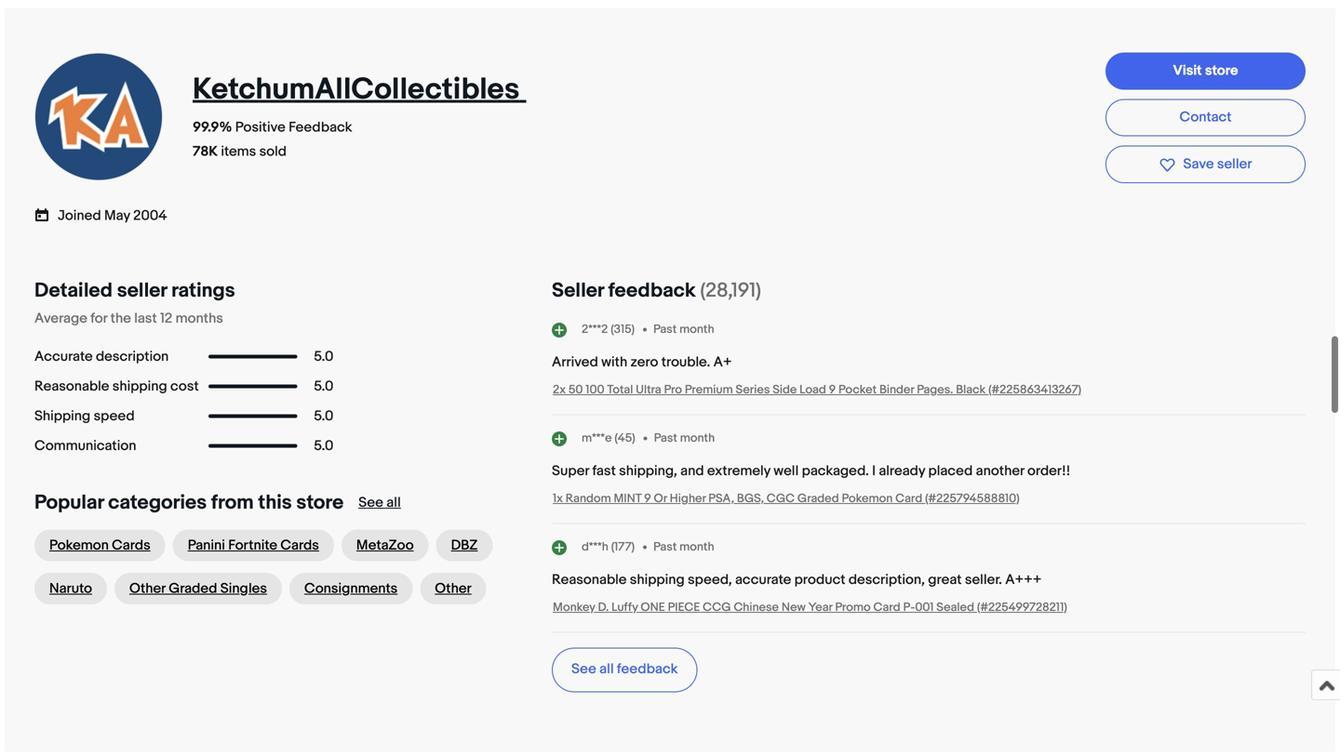 Task type: describe. For each thing, give the bounding box(es) containing it.
2x 50 100 total ultra pro premium series side load 9 pocket binder pages. black (#225863413267)
[[553, 383, 1081, 397]]

1 vertical spatial graded
[[169, 580, 217, 597]]

0 vertical spatial store
[[1205, 63, 1238, 79]]

1x random mint 9 or higher psa, bgs, cgc graded pokemon card (#225794588810) link
[[553, 492, 1020, 506]]

reasonable for reasonable shipping cost
[[34, 378, 109, 395]]

sealed
[[936, 600, 974, 615]]

fortnite
[[228, 537, 277, 554]]

d***h
[[582, 540, 608, 555]]

placed
[[928, 463, 973, 480]]

past month for shipping,
[[654, 431, 715, 446]]

see all link
[[358, 494, 401, 511]]

1 vertical spatial store
[[296, 491, 344, 515]]

monkey d. luffy one piece ccg chinese new year promo card p-001  sealed (#225499728211) link
[[553, 600, 1067, 615]]

100
[[586, 383, 604, 397]]

5.0 for speed
[[314, 408, 333, 425]]

past for zero
[[653, 322, 677, 337]]

other for other graded singles
[[129, 580, 165, 597]]

accurate description
[[34, 348, 169, 365]]

seller
[[552, 279, 604, 303]]

shipping for speed,
[[630, 572, 685, 588]]

text__icon wrapper image
[[34, 206, 58, 222]]

great
[[928, 572, 962, 588]]

pokemon cards link
[[34, 530, 165, 561]]

monkey d. luffy one piece ccg chinese new year promo card p-001  sealed (#225499728211)
[[553, 600, 1067, 615]]

super
[[552, 463, 589, 480]]

pokemon cards
[[49, 537, 150, 554]]

fast
[[592, 463, 616, 480]]

0 vertical spatial card
[[895, 492, 922, 506]]

(45)
[[615, 431, 635, 446]]

99.9%
[[193, 119, 232, 136]]

past month for zero
[[653, 322, 714, 337]]

this
[[258, 491, 292, 515]]

shipping,
[[619, 463, 677, 480]]

for
[[90, 310, 107, 327]]

ultra
[[636, 383, 661, 397]]

2***2
[[582, 322, 608, 337]]

luffy
[[612, 600, 638, 615]]

all for see all feedback
[[599, 661, 614, 678]]

other link
[[420, 573, 486, 605]]

i
[[872, 463, 876, 480]]

consignments
[[304, 580, 398, 597]]

one
[[641, 600, 665, 615]]

p-
[[903, 600, 915, 615]]

other graded singles link
[[114, 573, 282, 605]]

month for trouble.
[[679, 322, 714, 337]]

already
[[879, 463, 925, 480]]

visit store link
[[1106, 53, 1306, 90]]

past for shipping,
[[654, 431, 677, 446]]

dbz link
[[436, 530, 493, 561]]

1 horizontal spatial 9
[[829, 383, 836, 397]]

load
[[799, 383, 826, 397]]

promo
[[835, 600, 871, 615]]

1 vertical spatial card
[[873, 600, 900, 615]]

d***h (177)
[[582, 540, 635, 555]]

dbz
[[451, 537, 478, 554]]

save seller
[[1183, 156, 1252, 173]]

mint
[[614, 492, 641, 506]]

month for and
[[680, 431, 715, 446]]

other graded singles
[[129, 580, 267, 597]]

average
[[34, 310, 87, 327]]

year
[[808, 600, 832, 615]]

accurate
[[735, 572, 791, 588]]

cgc
[[767, 492, 795, 506]]

joined
[[58, 207, 101, 224]]

see all feedback link
[[552, 648, 697, 693]]

side
[[773, 383, 797, 397]]

visit
[[1173, 63, 1202, 79]]

month for accurate
[[679, 540, 714, 555]]

zero
[[630, 354, 658, 371]]

panini
[[188, 537, 225, 554]]

communication
[[34, 438, 136, 454]]

metazoo link
[[341, 530, 429, 561]]

001
[[915, 600, 934, 615]]

packaged.
[[802, 463, 869, 480]]

2x
[[553, 383, 566, 397]]

seller feedback (28,191)
[[552, 279, 761, 303]]

2 cards from the left
[[280, 537, 319, 554]]

see all
[[358, 494, 401, 511]]

5.0 for description
[[314, 348, 333, 365]]

d.
[[598, 600, 609, 615]]

(315)
[[611, 322, 635, 337]]

0 horizontal spatial pokemon
[[49, 537, 109, 554]]

higher
[[670, 492, 706, 506]]

1 cards from the left
[[112, 537, 150, 554]]

seller.
[[965, 572, 1002, 588]]

past month for speed,
[[653, 540, 714, 555]]



Task type: vqa. For each thing, say whether or not it's contained in the screenshot.
3rd 5.0 from the top
yes



Task type: locate. For each thing, give the bounding box(es) containing it.
0 horizontal spatial shipping
[[112, 378, 167, 395]]

9 right load
[[829, 383, 836, 397]]

pages.
[[917, 383, 953, 397]]

1 other from the left
[[129, 580, 165, 597]]

1x
[[553, 492, 563, 506]]

past month
[[653, 322, 714, 337], [654, 431, 715, 446], [653, 540, 714, 555]]

0 horizontal spatial reasonable
[[34, 378, 109, 395]]

cost
[[170, 378, 199, 395]]

0 vertical spatial seller
[[1217, 156, 1252, 173]]

a+
[[713, 354, 732, 371]]

1 vertical spatial shipping
[[630, 572, 685, 588]]

other
[[129, 580, 165, 597], [435, 580, 472, 597]]

shipping speed
[[34, 408, 135, 425]]

0 horizontal spatial store
[[296, 491, 344, 515]]

shipping
[[112, 378, 167, 395], [630, 572, 685, 588]]

accurate
[[34, 348, 93, 365]]

0 vertical spatial reasonable
[[34, 378, 109, 395]]

see inside see all feedback link
[[571, 661, 596, 678]]

0 horizontal spatial cards
[[112, 537, 150, 554]]

reasonable
[[34, 378, 109, 395], [552, 572, 627, 588]]

pokemon down "i"
[[842, 492, 893, 506]]

chinese
[[734, 600, 779, 615]]

seller up last
[[117, 279, 167, 303]]

metazoo
[[356, 537, 414, 554]]

the
[[110, 310, 131, 327]]

seller inside save seller button
[[1217, 156, 1252, 173]]

0 horizontal spatial other
[[129, 580, 165, 597]]

0 vertical spatial month
[[679, 322, 714, 337]]

joined may 2004
[[58, 207, 167, 224]]

month up trouble.
[[679, 322, 714, 337]]

product
[[794, 572, 845, 588]]

past right (177) on the left of page
[[653, 540, 677, 555]]

cards right fortnite
[[280, 537, 319, 554]]

month up speed,
[[679, 540, 714, 555]]

past
[[653, 322, 677, 337], [654, 431, 677, 446], [653, 540, 677, 555]]

1 vertical spatial past month
[[654, 431, 715, 446]]

1 vertical spatial pokemon
[[49, 537, 109, 554]]

reasonable for reasonable shipping speed,  accurate product description,  great seller.  a+++
[[552, 572, 627, 588]]

pokemon
[[842, 492, 893, 506], [49, 537, 109, 554]]

other down dbz link
[[435, 580, 472, 597]]

0 vertical spatial past
[[653, 322, 677, 337]]

detailed seller ratings
[[34, 279, 235, 303]]

save
[[1183, 156, 1214, 173]]

from
[[211, 491, 254, 515]]

0 vertical spatial past month
[[653, 322, 714, 337]]

graded down super fast shipping, and extremely well packaged. i already placed another order!!
[[797, 492, 839, 506]]

1 horizontal spatial shipping
[[630, 572, 685, 588]]

1 horizontal spatial other
[[435, 580, 472, 597]]

(177)
[[611, 540, 635, 555]]

2 past month from the top
[[654, 431, 715, 446]]

1 vertical spatial see
[[571, 661, 596, 678]]

visit store
[[1173, 63, 1238, 79]]

1 vertical spatial past
[[654, 431, 677, 446]]

last
[[134, 310, 157, 327]]

month
[[679, 322, 714, 337], [680, 431, 715, 446], [679, 540, 714, 555]]

piece
[[668, 600, 700, 615]]

premium
[[685, 383, 733, 397]]

99.9% positive feedback 78k items sold
[[193, 119, 352, 160]]

4 5.0 from the top
[[314, 438, 333, 454]]

monkey
[[553, 600, 595, 615]]

1 vertical spatial all
[[599, 661, 614, 678]]

2 vertical spatial month
[[679, 540, 714, 555]]

1 horizontal spatial cards
[[280, 537, 319, 554]]

new
[[782, 600, 806, 615]]

2 past from the top
[[654, 431, 677, 446]]

card
[[895, 492, 922, 506], [873, 600, 900, 615]]

speed
[[94, 408, 135, 425]]

super fast shipping, and extremely well packaged. i already placed another order!!
[[552, 463, 1070, 480]]

ratings
[[171, 279, 235, 303]]

1 horizontal spatial see
[[571, 661, 596, 678]]

2 other from the left
[[435, 580, 472, 597]]

see all feedback
[[571, 661, 678, 678]]

1 horizontal spatial pokemon
[[842, 492, 893, 506]]

see up metazoo
[[358, 494, 383, 511]]

all up metazoo
[[386, 494, 401, 511]]

0 horizontal spatial graded
[[169, 580, 217, 597]]

month up 'and'
[[680, 431, 715, 446]]

pokemon down popular
[[49, 537, 109, 554]]

graded down the 'panini' in the bottom left of the page
[[169, 580, 217, 597]]

shipping up one
[[630, 572, 685, 588]]

see down monkey in the bottom left of the page
[[571, 661, 596, 678]]

categories
[[108, 491, 207, 515]]

1 past from the top
[[653, 322, 677, 337]]

store right visit
[[1205, 63, 1238, 79]]

contact link
[[1106, 99, 1306, 137]]

0 vertical spatial 9
[[829, 383, 836, 397]]

contact
[[1180, 109, 1232, 126]]

seller for detailed
[[117, 279, 167, 303]]

2 vertical spatial past month
[[653, 540, 714, 555]]

items
[[221, 143, 256, 160]]

1 horizontal spatial all
[[599, 661, 614, 678]]

ketchumallcollectibles
[[193, 71, 520, 108]]

0 vertical spatial all
[[386, 494, 401, 511]]

m***e (45)
[[582, 431, 635, 446]]

2004
[[133, 207, 167, 224]]

1x random mint 9 or higher psa, bgs, cgc graded pokemon card (#225794588810)
[[553, 492, 1020, 506]]

3 5.0 from the top
[[314, 408, 333, 425]]

popular categories from this store
[[34, 491, 344, 515]]

1 horizontal spatial reasonable
[[552, 572, 627, 588]]

sold
[[259, 143, 287, 160]]

0 horizontal spatial all
[[386, 494, 401, 511]]

popular
[[34, 491, 104, 515]]

well
[[774, 463, 799, 480]]

1 month from the top
[[679, 322, 714, 337]]

save seller button
[[1106, 146, 1306, 183]]

3 past month from the top
[[653, 540, 714, 555]]

0 horizontal spatial seller
[[117, 279, 167, 303]]

0 vertical spatial feedback
[[608, 279, 696, 303]]

0 horizontal spatial 9
[[644, 492, 651, 506]]

1 5.0 from the top
[[314, 348, 333, 365]]

5.0 for shipping
[[314, 378, 333, 395]]

description
[[96, 348, 169, 365]]

see for see all feedback
[[571, 661, 596, 678]]

see for see all
[[358, 494, 383, 511]]

reasonable shipping cost
[[34, 378, 199, 395]]

binder
[[879, 383, 914, 397]]

card down already
[[895, 492, 922, 506]]

random
[[566, 492, 611, 506]]

reasonable down accurate
[[34, 378, 109, 395]]

past up zero
[[653, 322, 677, 337]]

ccg
[[703, 600, 731, 615]]

all down d.
[[599, 661, 614, 678]]

past for speed,
[[653, 540, 677, 555]]

0 vertical spatial see
[[358, 494, 383, 511]]

feedback up (315)
[[608, 279, 696, 303]]

1 vertical spatial seller
[[117, 279, 167, 303]]

1 vertical spatial 9
[[644, 492, 651, 506]]

9 left or
[[644, 492, 651, 506]]

2 5.0 from the top
[[314, 378, 333, 395]]

seller right "save"
[[1217, 156, 1252, 173]]

panini fortnite cards
[[188, 537, 319, 554]]

2 month from the top
[[680, 431, 715, 446]]

seller
[[1217, 156, 1252, 173], [117, 279, 167, 303]]

bgs,
[[737, 492, 764, 506]]

1 vertical spatial feedback
[[617, 661, 678, 678]]

reasonable shipping speed,  accurate product description,  great seller.  a+++
[[552, 572, 1042, 588]]

m***e
[[582, 431, 612, 446]]

store right this
[[296, 491, 344, 515]]

past month up trouble.
[[653, 322, 714, 337]]

(#225499728211)
[[977, 600, 1067, 615]]

store
[[1205, 63, 1238, 79], [296, 491, 344, 515]]

all for see all
[[386, 494, 401, 511]]

total
[[607, 383, 633, 397]]

50
[[568, 383, 583, 397]]

past month up speed,
[[653, 540, 714, 555]]

3 month from the top
[[679, 540, 714, 555]]

pocket
[[838, 383, 877, 397]]

2***2 (315)
[[582, 322, 635, 337]]

0 vertical spatial pokemon
[[842, 492, 893, 506]]

arrived
[[552, 354, 598, 371]]

1 vertical spatial reasonable
[[552, 572, 627, 588]]

2x 50 100 total ultra pro premium series side load 9 pocket binder pages. black (#225863413267) link
[[553, 383, 1081, 397]]

2 vertical spatial past
[[653, 540, 677, 555]]

1 horizontal spatial graded
[[797, 492, 839, 506]]

1 past month from the top
[[653, 322, 714, 337]]

feedback
[[608, 279, 696, 303], [617, 661, 678, 678]]

0 vertical spatial graded
[[797, 492, 839, 506]]

1 vertical spatial month
[[680, 431, 715, 446]]

shipping down description
[[112, 378, 167, 395]]

3 past from the top
[[653, 540, 677, 555]]

other down pokemon cards link
[[129, 580, 165, 597]]

seller for save
[[1217, 156, 1252, 173]]

cards down categories
[[112, 537, 150, 554]]

positive
[[235, 119, 285, 136]]

0 horizontal spatial see
[[358, 494, 383, 511]]

other for other
[[435, 580, 472, 597]]

feedback down one
[[617, 661, 678, 678]]

may
[[104, 207, 130, 224]]

another
[[976, 463, 1024, 480]]

1 horizontal spatial store
[[1205, 63, 1238, 79]]

description,
[[849, 572, 925, 588]]

1 horizontal spatial seller
[[1217, 156, 1252, 173]]

trouble.
[[661, 354, 710, 371]]

card left p-
[[873, 600, 900, 615]]

ketchumallcollectibles image
[[34, 52, 164, 182]]

past month up 'and'
[[654, 431, 715, 446]]

extremely
[[707, 463, 770, 480]]

and
[[680, 463, 704, 480]]

past up 'shipping,'
[[654, 431, 677, 446]]

0 vertical spatial shipping
[[112, 378, 167, 395]]

shipping for cost
[[112, 378, 167, 395]]

reasonable up d.
[[552, 572, 627, 588]]



